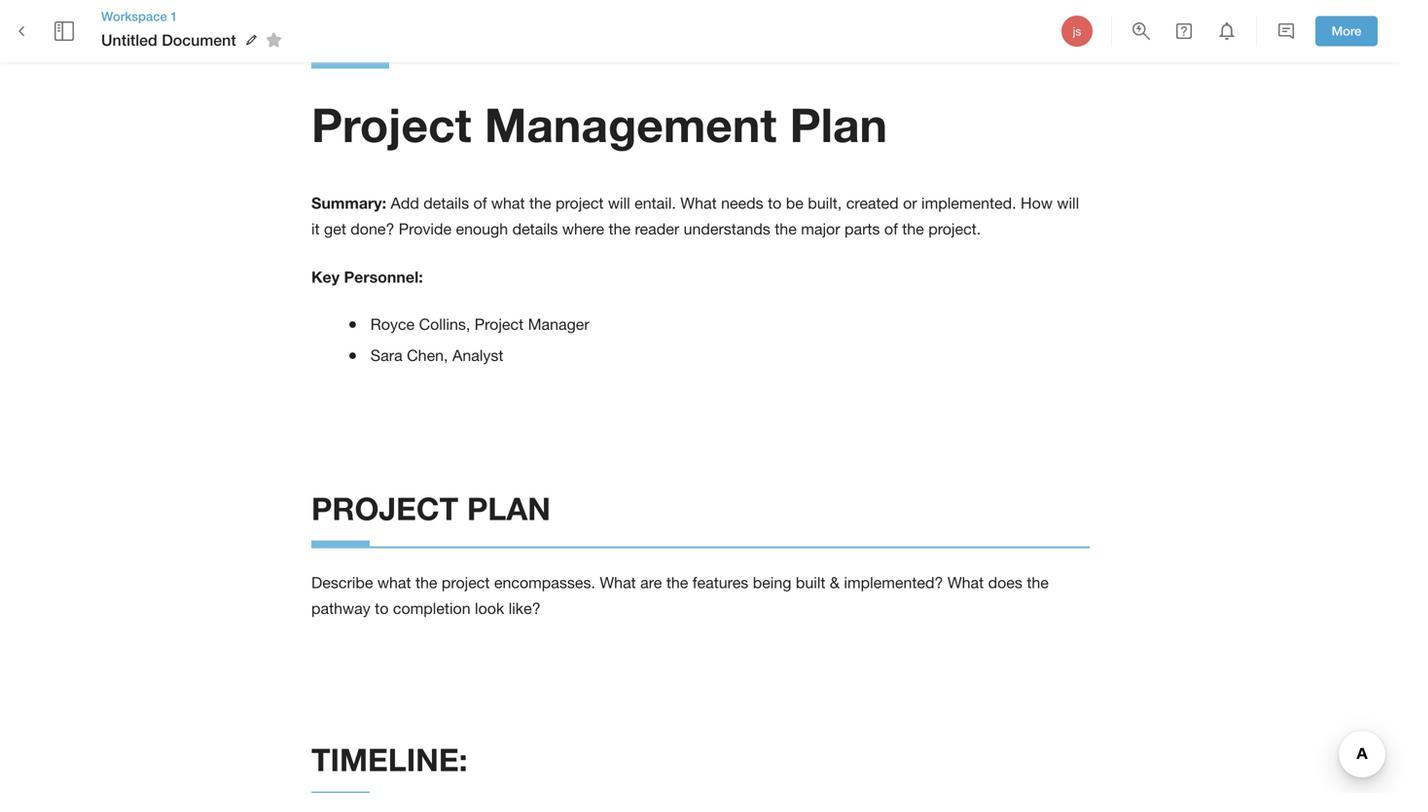 Task type: vqa. For each thing, say whether or not it's contained in the screenshot.
ago
no



Task type: describe. For each thing, give the bounding box(es) containing it.
1 vertical spatial of
[[884, 220, 898, 238]]

implemented?
[[844, 574, 943, 592]]

pathway
[[311, 599, 371, 617]]

&
[[830, 574, 840, 592]]

created
[[846, 194, 899, 212]]

plan
[[790, 96, 887, 152]]

done?
[[351, 220, 394, 238]]

needs
[[721, 194, 764, 212]]

collins,
[[419, 315, 470, 333]]

add details of what the project will entail. what needs to be built, created or implemented. how will it get done? provide enough details where the reader understands the major parts of the project.
[[311, 194, 1084, 238]]

2 will from the left
[[1057, 194, 1079, 212]]

or
[[903, 194, 917, 212]]

0 vertical spatial details
[[424, 194, 469, 212]]

personnel:
[[344, 268, 423, 286]]

workspace 1 link
[[101, 8, 289, 25]]

look
[[475, 599, 504, 617]]

describe what the project encompasses. what are the features being built & implemented? what does the pathway to completion look like?
[[311, 574, 1053, 617]]

1 vertical spatial project
[[475, 315, 524, 333]]

2 horizontal spatial what
[[948, 574, 984, 592]]

what inside add details of what the project will entail. what needs to be built, created or implemented. how will it get done? provide enough details where the reader understands the major parts of the project.
[[680, 194, 717, 212]]

js
[[1073, 24, 1081, 38]]

royce collins, project manager
[[371, 315, 589, 333]]

workspace 1
[[101, 9, 178, 24]]

describe
[[311, 574, 373, 592]]

built
[[796, 574, 826, 592]]

favorite image
[[262, 28, 286, 52]]

1 will from the left
[[608, 194, 630, 212]]

plan
[[467, 490, 551, 527]]

what inside add details of what the project will entail. what needs to be built, created or implemented. how will it get done? provide enough details where the reader understands the major parts of the project.
[[491, 194, 525, 212]]

are
[[640, 574, 662, 592]]

0 horizontal spatial what
[[600, 574, 636, 592]]

more button
[[1316, 16, 1378, 46]]

0 horizontal spatial project
[[311, 96, 471, 152]]

sara
[[371, 347, 403, 365]]



Task type: locate. For each thing, give the bounding box(es) containing it.
project
[[311, 96, 471, 152], [475, 315, 524, 333]]

where
[[562, 220, 604, 238]]

provide
[[399, 220, 452, 238]]

to right 'pathway' on the left bottom of the page
[[375, 599, 389, 617]]

built,
[[808, 194, 842, 212]]

major
[[801, 220, 840, 238]]

project up "where"
[[556, 194, 604, 212]]

what up completion
[[377, 574, 411, 592]]

analyst
[[452, 347, 504, 365]]

manager
[[528, 315, 589, 333]]

untitled
[[101, 31, 157, 49]]

enough
[[456, 220, 508, 238]]

0 horizontal spatial what
[[377, 574, 411, 592]]

will
[[608, 194, 630, 212], [1057, 194, 1079, 212]]

0 vertical spatial project
[[556, 194, 604, 212]]

understands
[[684, 220, 771, 238]]

get
[[324, 220, 346, 238]]

project inside add details of what the project will entail. what needs to be built, created or implemented. how will it get done? provide enough details where the reader understands the major parts of the project.
[[556, 194, 604, 212]]

implemented.
[[922, 194, 1017, 212]]

features
[[693, 574, 749, 592]]

project inside "describe what the project encompasses. what are the features being built & implemented? what does the pathway to completion look like?"
[[442, 574, 490, 592]]

0 horizontal spatial project
[[442, 574, 490, 592]]

untitled document
[[101, 31, 236, 49]]

completion
[[393, 599, 471, 617]]

encompasses.
[[494, 574, 595, 592]]

what
[[680, 194, 717, 212], [600, 574, 636, 592], [948, 574, 984, 592]]

how
[[1021, 194, 1053, 212]]

0 horizontal spatial of
[[473, 194, 487, 212]]

project up add
[[311, 96, 471, 152]]

royce
[[371, 315, 415, 333]]

parts
[[845, 220, 880, 238]]

what left the 'does'
[[948, 574, 984, 592]]

js button
[[1059, 13, 1096, 50]]

0 horizontal spatial to
[[375, 599, 389, 617]]

the
[[529, 194, 551, 212], [609, 220, 631, 238], [775, 220, 797, 238], [902, 220, 924, 238], [415, 574, 437, 592], [666, 574, 688, 592], [1027, 574, 1049, 592]]

what up enough
[[491, 194, 525, 212]]

of right parts
[[884, 220, 898, 238]]

to
[[768, 194, 782, 212], [375, 599, 389, 617]]

summary:
[[311, 194, 386, 212]]

more
[[1332, 23, 1362, 39]]

1 horizontal spatial project
[[475, 315, 524, 333]]

1 horizontal spatial to
[[768, 194, 782, 212]]

of up enough
[[473, 194, 487, 212]]

project
[[556, 194, 604, 212], [442, 574, 490, 592]]

1 vertical spatial to
[[375, 599, 389, 617]]

1 horizontal spatial what
[[680, 194, 717, 212]]

like?
[[509, 599, 541, 617]]

details up provide
[[424, 194, 469, 212]]

does
[[988, 574, 1023, 592]]

1 horizontal spatial of
[[884, 220, 898, 238]]

to left be
[[768, 194, 782, 212]]

of
[[473, 194, 487, 212], [884, 220, 898, 238]]

be
[[786, 194, 804, 212]]

sara chen, analyst
[[371, 347, 504, 365]]

entail.
[[635, 194, 676, 212]]

0 horizontal spatial details
[[424, 194, 469, 212]]

to inside add details of what the project will entail. what needs to be built, created or implemented. how will it get done? provide enough details where the reader understands the major parts of the project.
[[768, 194, 782, 212]]

management
[[484, 96, 777, 152]]

1 horizontal spatial what
[[491, 194, 525, 212]]

add
[[391, 194, 419, 212]]

1 vertical spatial what
[[377, 574, 411, 592]]

1
[[171, 9, 178, 24]]

key personnel:
[[311, 268, 423, 286]]

what
[[491, 194, 525, 212], [377, 574, 411, 592]]

project
[[311, 490, 458, 527]]

timeline:
[[311, 741, 468, 778]]

1 vertical spatial details
[[512, 220, 558, 238]]

reader
[[635, 220, 679, 238]]

project management plan
[[311, 96, 887, 152]]

1 horizontal spatial will
[[1057, 194, 1079, 212]]

project up 'analyst'
[[475, 315, 524, 333]]

0 vertical spatial project
[[311, 96, 471, 152]]

project plan
[[311, 490, 551, 527]]

1 vertical spatial project
[[442, 574, 490, 592]]

workspace
[[101, 9, 167, 24]]

0 horizontal spatial will
[[608, 194, 630, 212]]

1 horizontal spatial project
[[556, 194, 604, 212]]

what up understands
[[680, 194, 717, 212]]

details left "where"
[[512, 220, 558, 238]]

what left are
[[600, 574, 636, 592]]

0 vertical spatial to
[[768, 194, 782, 212]]

project up look at the left bottom of the page
[[442, 574, 490, 592]]

will right how
[[1057, 194, 1079, 212]]

to inside "describe what the project encompasses. what are the features being built & implemented? what does the pathway to completion look like?"
[[375, 599, 389, 617]]

document
[[162, 31, 236, 49]]

it
[[311, 220, 320, 238]]

details
[[424, 194, 469, 212], [512, 220, 558, 238]]

0 vertical spatial what
[[491, 194, 525, 212]]

key
[[311, 268, 340, 286]]

chen,
[[407, 347, 448, 365]]

project.
[[929, 220, 981, 238]]

will left entail.
[[608, 194, 630, 212]]

what inside "describe what the project encompasses. what are the features being built & implemented? what does the pathway to completion look like?"
[[377, 574, 411, 592]]

1 horizontal spatial details
[[512, 220, 558, 238]]

being
[[753, 574, 792, 592]]

0 vertical spatial of
[[473, 194, 487, 212]]



